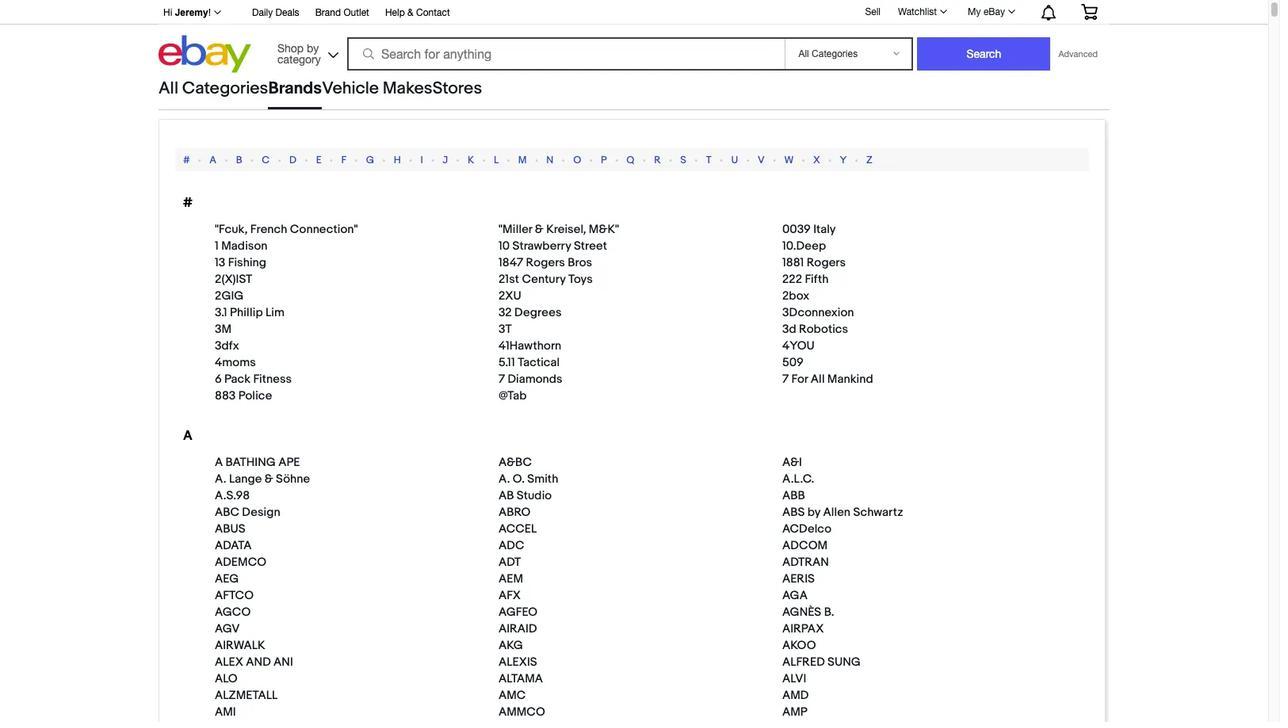 Task type: describe. For each thing, give the bounding box(es) containing it.
& inside 'a&i a. lange & söhne'
[[265, 472, 273, 487]]

alvi alzmetall
[[215, 672, 807, 704]]

u
[[731, 154, 738, 167]]

stores link
[[433, 78, 482, 99]]

alo
[[215, 672, 238, 687]]

m link
[[518, 154, 527, 167]]

n link
[[547, 154, 554, 167]]

& for kreisel,
[[535, 222, 544, 237]]

10 strawberry street link
[[499, 239, 615, 254]]

all inside 7 for all mankind 883 police
[[811, 372, 825, 387]]

3dconnexion 3m
[[215, 305, 854, 337]]

h link
[[394, 154, 401, 167]]

by for category
[[307, 42, 319, 54]]

agnès b. agv
[[215, 605, 835, 637]]

d link
[[289, 154, 297, 167]]

abc
[[215, 505, 239, 520]]

contact
[[416, 7, 450, 18]]

6 pack fitness link
[[215, 372, 300, 387]]

a. o. smith link
[[499, 472, 566, 487]]

c
[[262, 154, 270, 167]]

a&bc
[[499, 455, 532, 470]]

a.l.c.
[[783, 472, 815, 487]]

1847
[[499, 255, 523, 270]]

3t
[[499, 322, 512, 337]]

tactical
[[518, 355, 560, 370]]

adata link
[[215, 539, 260, 554]]

amc link
[[499, 688, 534, 704]]

ammco link
[[499, 705, 553, 720]]

allen
[[823, 505, 851, 520]]

shop by category
[[277, 42, 321, 65]]

0039 italy link
[[783, 222, 844, 237]]

0 horizontal spatial all
[[159, 78, 178, 99]]

lange
[[229, 472, 262, 487]]

# link
[[183, 154, 190, 167]]

ademco link
[[215, 555, 275, 570]]

7 diamonds link
[[499, 372, 571, 387]]

outlet
[[344, 7, 369, 18]]

airpax
[[783, 622, 824, 637]]

acdelco adata
[[215, 522, 832, 554]]

5.11 tactical link
[[499, 355, 568, 370]]

2xu link
[[499, 289, 530, 304]]

daily
[[252, 7, 273, 18]]

ami
[[215, 705, 236, 720]]

alex
[[215, 655, 243, 670]]

5.11 tactical
[[499, 355, 560, 370]]

by for allen
[[808, 505, 821, 520]]

4you
[[783, 339, 815, 354]]

agv link
[[215, 622, 248, 637]]

agv
[[215, 622, 240, 637]]

airaid link
[[499, 622, 545, 637]]

diamonds
[[508, 372, 563, 387]]

adt
[[499, 555, 521, 570]]

j
[[443, 154, 448, 167]]

none submit inside "shop by category" banner
[[918, 37, 1051, 71]]

rogers for 1847
[[526, 255, 565, 270]]

aeris
[[783, 572, 815, 587]]

altama link
[[499, 672, 551, 687]]

a.l.c. link
[[783, 472, 823, 487]]

rogers for 1881
[[807, 255, 846, 270]]

design
[[242, 505, 280, 520]]

aeg
[[215, 572, 239, 587]]

watchlist link
[[890, 2, 955, 21]]

aftco
[[215, 589, 254, 604]]

amd
[[783, 688, 809, 704]]

7 for diamonds
[[499, 372, 505, 387]]

accel
[[499, 522, 537, 537]]

t link
[[706, 154, 712, 167]]

1881 rogers 2(x)ist
[[215, 255, 846, 287]]

alfred
[[783, 655, 825, 670]]

a&i link
[[783, 455, 810, 470]]

lim
[[266, 305, 285, 320]]

h
[[394, 154, 401, 167]]

v link
[[758, 154, 765, 167]]

6
[[215, 372, 222, 387]]

akoo link
[[783, 639, 824, 654]]

alfred sung link
[[783, 655, 869, 670]]

my
[[968, 6, 981, 17]]

a&i a. lange & söhne
[[215, 455, 802, 487]]

accel link
[[499, 522, 545, 537]]

509
[[783, 355, 804, 370]]

a for a bathing ape
[[215, 455, 223, 470]]

akoo alex and ani
[[215, 639, 816, 670]]

adc link
[[499, 539, 532, 554]]

brands
[[268, 78, 322, 99]]

help & contact
[[385, 7, 450, 18]]

m&k"
[[589, 222, 619, 237]]

schwartz
[[853, 505, 904, 520]]

akoo
[[783, 639, 816, 654]]

airpax airwalk
[[215, 622, 824, 654]]

aga link
[[783, 589, 816, 604]]

10.deep 13 fishing
[[215, 239, 826, 270]]



Task type: vqa. For each thing, say whether or not it's contained in the screenshot.
rightmost Top Rated Plus text box
no



Task type: locate. For each thing, give the bounding box(es) containing it.
2 7 from the left
[[783, 372, 789, 387]]

a link
[[210, 154, 216, 167]]

ape
[[278, 455, 300, 470]]

"fcuk, french connection"
[[215, 222, 358, 237]]

aga
[[783, 589, 808, 604]]

shop by category banner
[[155, 0, 1110, 77]]

7 for all mankind link
[[783, 372, 881, 387]]

2 a. from the left
[[499, 472, 510, 487]]

adata
[[215, 539, 252, 554]]

abb abc design
[[215, 489, 805, 520]]

0 vertical spatial #
[[183, 154, 190, 167]]

q
[[627, 154, 635, 167]]

41hawthorn link
[[499, 339, 570, 354]]

by inside shop by category
[[307, 42, 319, 54]]

b
[[236, 154, 242, 167]]

2box link
[[783, 289, 818, 304]]

7 inside 7 for all mankind 883 police
[[783, 372, 789, 387]]

Search for anything text field
[[350, 39, 782, 69]]

883
[[215, 389, 236, 404]]

madison
[[221, 239, 268, 254]]

1 vertical spatial #
[[183, 195, 193, 211]]

1847 rogers bros
[[499, 255, 592, 270]]

aftco link
[[215, 589, 262, 604]]

"fcuk, french connection" link
[[215, 222, 366, 237]]

fishing
[[228, 255, 266, 270]]

7 for for
[[783, 372, 789, 387]]

a. o. smith
[[499, 472, 559, 487]]

robotics
[[799, 322, 849, 337]]

3d robotics 3dfx
[[215, 322, 849, 354]]

tab list inside main content
[[159, 77, 482, 109]]

21st century toys
[[499, 272, 593, 287]]

1 horizontal spatial rogers
[[807, 255, 846, 270]]

your shopping cart image
[[1081, 4, 1099, 20]]

ammco
[[499, 705, 545, 720]]

alfred sung alo
[[215, 655, 861, 687]]

0 horizontal spatial 7
[[499, 372, 505, 387]]

4you 4moms
[[215, 339, 815, 370]]

shop
[[277, 42, 304, 54]]

0 horizontal spatial &
[[265, 472, 273, 487]]

adt link
[[499, 555, 529, 570]]

2 vertical spatial a
[[215, 455, 223, 470]]

a
[[210, 154, 216, 167], [183, 428, 193, 444], [215, 455, 223, 470]]

7 down 5.11
[[499, 372, 505, 387]]

ani
[[274, 655, 293, 670]]

account navigation
[[155, 0, 1110, 25]]

adtran aeg
[[215, 555, 829, 587]]

1 vertical spatial all
[[811, 372, 825, 387]]

search image
[[363, 48, 374, 59]]

z link
[[867, 154, 873, 167]]

7 left for
[[783, 372, 789, 387]]

advanced
[[1059, 49, 1098, 59]]

b.
[[824, 605, 835, 620]]

abs by allen schwartz link
[[783, 505, 912, 520]]

rogers
[[526, 255, 565, 270], [807, 255, 846, 270]]

2 vertical spatial &
[[265, 472, 273, 487]]

by
[[307, 42, 319, 54], [808, 505, 821, 520]]

7
[[499, 372, 505, 387], [783, 372, 789, 387]]

abus
[[215, 522, 246, 537]]

1881
[[783, 255, 804, 270]]

hi
[[163, 7, 172, 18]]

brand outlet
[[315, 7, 369, 18]]

2 rogers from the left
[[807, 255, 846, 270]]

acdelco
[[783, 522, 832, 537]]

advanced link
[[1051, 38, 1106, 70]]

5.11
[[499, 355, 515, 370]]

studio
[[517, 489, 552, 504]]

tab list
[[159, 77, 482, 109]]

0 vertical spatial all
[[159, 78, 178, 99]]

a. inside 'a&i a. lange & söhne'
[[215, 472, 226, 487]]

daily deals link
[[252, 5, 299, 22]]

21st century toys link
[[499, 272, 601, 287]]

2(x)ist link
[[215, 272, 260, 287]]

hi jeremy !
[[163, 7, 211, 18]]

main content
[[159, 77, 1110, 722]]

883 police link
[[215, 389, 280, 404]]

0 horizontal spatial by
[[307, 42, 319, 54]]

1 horizontal spatial 7
[[783, 372, 789, 387]]

1 horizontal spatial all
[[811, 372, 825, 387]]

# left a link
[[183, 154, 190, 167]]

& for contact
[[408, 7, 414, 18]]

alexis link
[[499, 655, 545, 670]]

1847 rogers bros link
[[499, 255, 600, 270]]

rogers inside 1881 rogers 2(x)ist
[[807, 255, 846, 270]]

0 horizontal spatial a.
[[215, 472, 226, 487]]

None submit
[[918, 37, 1051, 71]]

ab
[[499, 489, 514, 504]]

1 horizontal spatial by
[[808, 505, 821, 520]]

a bathing ape
[[215, 455, 300, 470]]

aeg link
[[215, 572, 247, 587]]

main content containing all categories
[[159, 77, 1110, 722]]

1 horizontal spatial &
[[408, 7, 414, 18]]

adtran link
[[783, 555, 837, 570]]

a for a link
[[210, 154, 216, 167]]

help & contact link
[[385, 5, 450, 22]]

k
[[468, 154, 474, 167]]

2 horizontal spatial &
[[535, 222, 544, 237]]

a. up a.s.98
[[215, 472, 226, 487]]

0 vertical spatial by
[[307, 42, 319, 54]]

makes
[[383, 78, 433, 99]]

smith
[[527, 472, 559, 487]]

1 vertical spatial by
[[808, 505, 821, 520]]

32 degrees
[[499, 305, 562, 320]]

& right help
[[408, 7, 414, 18]]

all left categories
[[159, 78, 178, 99]]

a. left o.
[[499, 472, 510, 487]]

airwalk link
[[215, 639, 273, 654]]

1 7 from the left
[[499, 372, 505, 387]]

by inside abs by allen schwartz abus
[[808, 505, 821, 520]]

italy
[[814, 222, 836, 237]]

p link
[[601, 154, 607, 167]]

1 a. from the left
[[215, 472, 226, 487]]

acdelco link
[[783, 522, 840, 537]]

10.deep
[[783, 239, 826, 254]]

1 madison link
[[215, 239, 276, 254]]

by right shop
[[307, 42, 319, 54]]

rogers up fifth
[[807, 255, 846, 270]]

0 vertical spatial a
[[210, 154, 216, 167]]

a.s.98
[[215, 489, 250, 504]]

tab list containing all categories
[[159, 77, 482, 109]]

b link
[[236, 154, 242, 167]]

# down "#" link at the top of the page
[[183, 195, 193, 211]]

fifth
[[805, 272, 829, 287]]

o link
[[573, 154, 581, 167]]

1 # from the top
[[183, 154, 190, 167]]

& inside account navigation
[[408, 7, 414, 18]]

daily deals
[[252, 7, 299, 18]]

all right for
[[811, 372, 825, 387]]

& up strawberry
[[535, 222, 544, 237]]

ab studio link
[[499, 489, 560, 504]]

kreisel,
[[546, 222, 586, 237]]

4moms link
[[215, 355, 264, 370]]

r
[[654, 154, 661, 167]]

by up acdelco link
[[808, 505, 821, 520]]

2gig link
[[215, 289, 252, 304]]

0 vertical spatial &
[[408, 7, 414, 18]]

ademco
[[215, 555, 267, 570]]

2 # from the top
[[183, 195, 193, 211]]

& down a bathing ape link
[[265, 472, 273, 487]]

s link
[[681, 154, 687, 167]]

"miller & kreisel, m&k"
[[499, 222, 619, 237]]

4moms
[[215, 355, 256, 370]]

1 vertical spatial a
[[183, 428, 193, 444]]

g link
[[366, 154, 374, 167]]

0 horizontal spatial rogers
[[526, 255, 565, 270]]

my ebay link
[[959, 2, 1023, 21]]

2xu
[[499, 289, 522, 304]]

alo link
[[215, 672, 246, 687]]

1 vertical spatial &
[[535, 222, 544, 237]]

amp
[[783, 705, 808, 720]]

3dfx
[[215, 339, 239, 354]]

509 6 pack fitness
[[215, 355, 804, 387]]

akg link
[[499, 639, 531, 654]]

1 horizontal spatial a.
[[499, 472, 510, 487]]

41hawthorn
[[499, 339, 562, 354]]

1 rogers from the left
[[526, 255, 565, 270]]

3t link
[[499, 322, 520, 337]]

rogers up 21st century toys
[[526, 255, 565, 270]]



